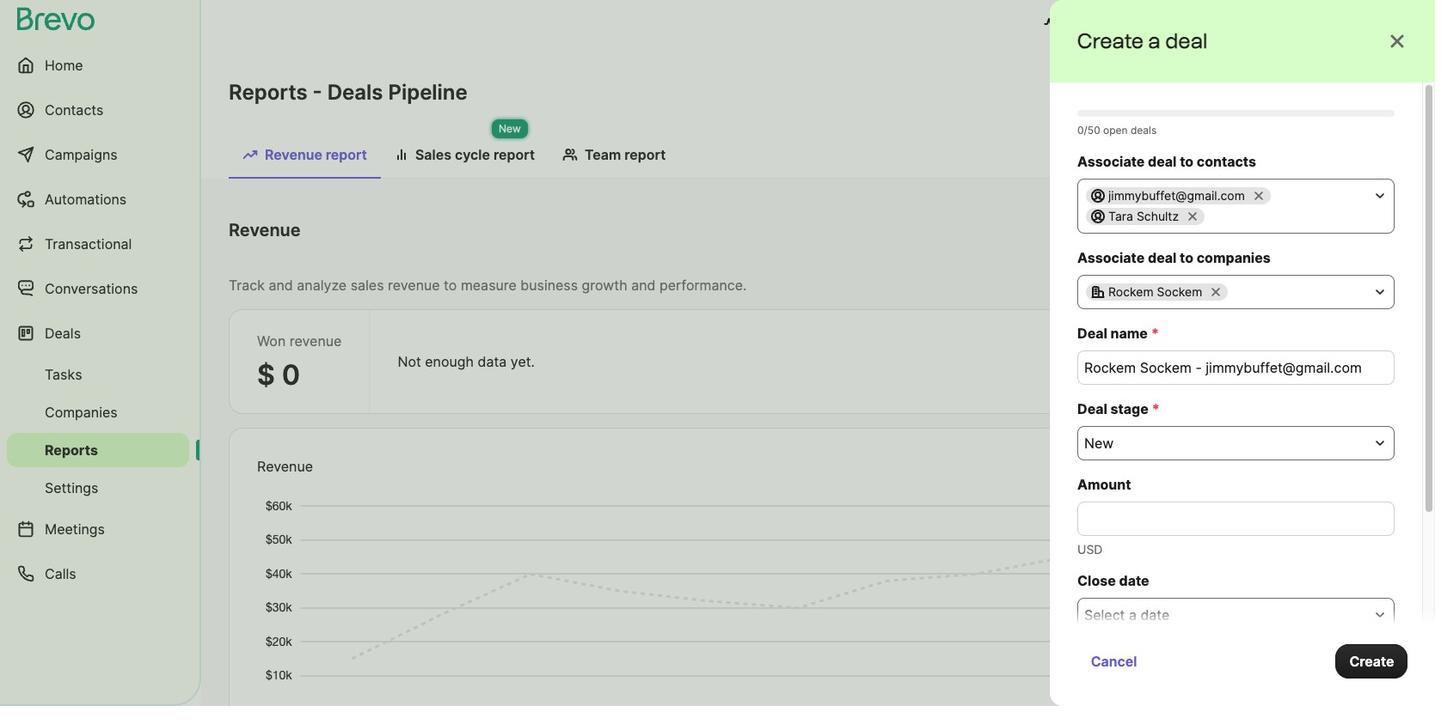 Task type: describe. For each thing, give the bounding box(es) containing it.
associate deal to contacts
[[1077, 153, 1256, 170]]

deal name *
[[1077, 325, 1159, 342]]

usage and plan
[[1064, 15, 1167, 33]]

0 horizontal spatial yet.
[[511, 353, 535, 371]]

range
[[1088, 229, 1126, 246]]

0 horizontal spatial not
[[398, 353, 421, 371]]

new button
[[1077, 427, 1395, 461]]

create for create a task
[[1077, 648, 1123, 666]]

meetings link
[[7, 509, 189, 550]]

close date
[[1077, 573, 1149, 590]]

companies
[[45, 404, 118, 421]]

$
[[257, 359, 275, 392]]

track
[[229, 277, 265, 294]]

a for create a task
[[1126, 648, 1134, 666]]

calls
[[45, 566, 76, 583]]

tara schultz
[[1108, 209, 1179, 224]]

revenue inside tab list
[[265, 146, 322, 163]]

home
[[45, 57, 83, 74]]

schultz
[[1137, 209, 1179, 224]]

sales cycle report link
[[381, 138, 549, 177]]

deals
[[1131, 124, 1157, 137]]

won
[[257, 333, 286, 350]]

deals link
[[7, 313, 189, 354]]

cycle
[[455, 146, 490, 163]]

pipeline
[[388, 80, 468, 105]]

progress bar inside create a deal dialog
[[1077, 110, 1395, 117]]

sales
[[415, 146, 451, 163]]

deals inside "link"
[[45, 325, 81, 342]]

report for team report
[[625, 146, 666, 163]]

0/50 open deals
[[1077, 124, 1157, 137]]

* for deal name *
[[1151, 325, 1159, 342]]

and for track
[[269, 277, 293, 294]]

jimmybuffet@gmail.com
[[1108, 188, 1245, 203]]

amount
[[1077, 476, 1131, 494]]

team
[[585, 146, 621, 163]]

1 vertical spatial not enough data yet.
[[1123, 465, 1260, 482]]

transactional link
[[7, 224, 189, 265]]

reports link
[[7, 433, 189, 468]]

business
[[520, 277, 578, 294]]

campaigns link
[[7, 134, 189, 175]]

sales cycle report
[[415, 146, 535, 163]]

task for create a task
[[1137, 648, 1166, 666]]

track and analyze sales revenue to measure business growth and performance.
[[229, 277, 747, 294]]

create a task
[[1077, 648, 1166, 666]]

rockem sockem
[[1108, 285, 1202, 299]]

revenue report
[[265, 146, 367, 163]]

campaigns
[[45, 146, 117, 163]]

contacts
[[45, 101, 103, 119]]

contacts
[[1197, 153, 1256, 170]]

0 vertical spatial not enough data yet.
[[398, 353, 535, 371]]

to left measure
[[444, 277, 457, 294]]

none text field inside create a deal dialog
[[1077, 351, 1395, 385]]

companies
[[1197, 249, 1271, 267]]

follow-
[[1206, 676, 1250, 693]]

1 vertical spatial enough
[[1150, 465, 1199, 482]]

tasks link
[[7, 358, 189, 392]]

usage and plan button
[[1030, 7, 1181, 41]]

usage
[[1064, 15, 1107, 33]]

to left the follow-
[[1188, 676, 1202, 693]]

0 vertical spatial deals
[[327, 80, 383, 105]]

0 vertical spatial date
[[1119, 573, 1149, 590]]

conversations link
[[7, 268, 189, 310]]

1 vertical spatial data
[[1203, 465, 1232, 482]]

create a task to follow-up on this deal
[[1098, 676, 1346, 693]]

on
[[1271, 676, 1287, 693]]

tab list containing revenue report
[[229, 138, 1408, 179]]

a for create a deal
[[1149, 28, 1161, 53]]

0
[[282, 359, 300, 392]]

growth
[[582, 277, 627, 294]]

select
[[1084, 607, 1125, 624]]

0 vertical spatial revenue
[[388, 277, 440, 294]]

cancel button
[[1077, 645, 1151, 679]]

associate deal to companies
[[1077, 249, 1271, 267]]

automations link
[[7, 179, 189, 220]]

date inside select a date popup button
[[1141, 607, 1170, 624]]

1 vertical spatial revenue
[[229, 220, 301, 241]]

tara
[[1108, 209, 1133, 224]]

deal for deal stage
[[1077, 401, 1107, 418]]

to down the 12/19/2022
[[1180, 249, 1194, 267]]

none text field inside create a deal dialog
[[1077, 502, 1395, 537]]

0 vertical spatial enough
[[425, 353, 474, 371]]

revenue report link
[[229, 138, 381, 179]]

date
[[1054, 229, 1084, 246]]

date range
[[1054, 229, 1126, 246]]

reports - deals pipeline
[[229, 80, 468, 105]]

up
[[1250, 676, 1267, 693]]

to up jimmybuffet@gmail.com
[[1180, 153, 1194, 170]]

measure
[[461, 277, 517, 294]]

a for create a task to follow-up on this deal
[[1146, 676, 1153, 693]]

associate for associate deal to contacts
[[1077, 153, 1145, 170]]

won revenue $ 0
[[257, 333, 342, 392]]

this
[[1291, 676, 1314, 693]]



Task type: locate. For each thing, give the bounding box(es) containing it.
transactional
[[45, 236, 132, 253]]

automations
[[45, 191, 127, 208]]

revenue
[[388, 277, 440, 294], [290, 333, 342, 350]]

not enough data yet. down track and analyze sales revenue to measure business growth and performance.
[[398, 353, 535, 371]]

calls link
[[7, 554, 189, 595]]

3 report from the left
[[625, 146, 666, 163]]

2 horizontal spatial and
[[1110, 15, 1135, 33]]

yet.
[[511, 353, 535, 371], [1236, 465, 1260, 482]]

contacts link
[[7, 89, 189, 131]]

select a date
[[1084, 607, 1170, 624]]

tasks
[[45, 366, 82, 384]]

0 horizontal spatial enough
[[425, 353, 474, 371]]

None text field
[[1077, 351, 1395, 385]]

date
[[1119, 573, 1149, 590], [1141, 607, 1170, 624]]

1 horizontal spatial -
[[1221, 229, 1227, 246]]

create a deal
[[1077, 28, 1208, 53]]

0 horizontal spatial revenue
[[290, 333, 342, 350]]

* for deal stage *
[[1152, 401, 1160, 418]]

0 vertical spatial reports
[[229, 80, 307, 105]]

create
[[1077, 28, 1144, 53], [1077, 648, 1123, 666], [1349, 654, 1394, 671], [1098, 676, 1142, 693]]

a down create a task
[[1146, 676, 1153, 693]]

1 horizontal spatial and
[[631, 277, 656, 294]]

create button
[[1335, 645, 1408, 679]]

yet. down 'new' popup button
[[1236, 465, 1260, 482]]

enough down 'new' popup button
[[1150, 465, 1199, 482]]

reports for reports
[[45, 442, 98, 459]]

1 report from the left
[[326, 146, 367, 163]]

1 vertical spatial -
[[1221, 229, 1227, 246]]

0 vertical spatial associate
[[1077, 153, 1145, 170]]

- for 01/06/2023
[[1221, 229, 1227, 246]]

and right growth
[[631, 277, 656, 294]]

deal up the new
[[1077, 401, 1107, 418]]

associate down range
[[1077, 249, 1145, 267]]

cancel
[[1091, 654, 1137, 671]]

deals up tasks
[[45, 325, 81, 342]]

create for create a task to follow-up on this deal
[[1098, 676, 1142, 693]]

1 vertical spatial *
[[1152, 401, 1160, 418]]

0 horizontal spatial and
[[269, 277, 293, 294]]

and
[[1110, 15, 1135, 33], [269, 277, 293, 294], [631, 277, 656, 294]]

deal
[[1077, 325, 1107, 342], [1077, 401, 1107, 418]]

rockem
[[1108, 285, 1154, 299]]

None text field
[[1077, 502, 1395, 537]]

sockem
[[1157, 285, 1202, 299]]

2 deal from the top
[[1077, 401, 1107, 418]]

1 horizontal spatial data
[[1203, 465, 1232, 482]]

deal stage *
[[1077, 401, 1160, 418]]

0 horizontal spatial -
[[313, 80, 322, 105]]

open
[[1103, 124, 1128, 137]]

analyze
[[297, 277, 347, 294]]

revenue
[[265, 146, 322, 163], [229, 220, 301, 241], [257, 458, 313, 476]]

team report link
[[549, 138, 680, 177]]

1 horizontal spatial deals
[[327, 80, 383, 105]]

0 horizontal spatial reports
[[45, 442, 98, 459]]

1 horizontal spatial reports
[[229, 80, 307, 105]]

revenue up 0
[[290, 333, 342, 350]]

12/19/2022
[[1146, 229, 1219, 246]]

date up select a date
[[1119, 573, 1149, 590]]

deal for deal name
[[1077, 325, 1107, 342]]

- for deals
[[313, 80, 322, 105]]

progress bar
[[1077, 110, 1395, 117]]

reports for reports - deals pipeline
[[229, 80, 307, 105]]

2 vertical spatial revenue
[[257, 458, 313, 476]]

settings
[[45, 480, 98, 497]]

deal left 'name'
[[1077, 325, 1107, 342]]

01/06/2023
[[1229, 229, 1305, 246]]

data down measure
[[478, 353, 507, 371]]

name
[[1111, 325, 1148, 342]]

stage
[[1111, 401, 1149, 418]]

conversations
[[45, 280, 138, 298]]

1 horizontal spatial enough
[[1150, 465, 1199, 482]]

deals left pipeline
[[327, 80, 383, 105]]

data down 'new' popup button
[[1203, 465, 1232, 482]]

select a date button
[[1077, 598, 1395, 633]]

a inside popup button
[[1129, 607, 1137, 624]]

1 vertical spatial date
[[1141, 607, 1170, 624]]

associate for associate deal to companies
[[1077, 249, 1145, 267]]

settings link
[[7, 471, 189, 506]]

1 vertical spatial deals
[[45, 325, 81, 342]]

and right track
[[269, 277, 293, 294]]

not enough data yet. down 'new' popup button
[[1123, 465, 1260, 482]]

* right 'name'
[[1151, 325, 1159, 342]]

task for create a task to follow-up on this deal
[[1157, 676, 1185, 693]]

1 horizontal spatial yet.
[[1236, 465, 1260, 482]]

0 horizontal spatial report
[[326, 146, 367, 163]]

0 horizontal spatial not enough data yet.
[[398, 353, 535, 371]]

0 vertical spatial revenue
[[265, 146, 322, 163]]

report
[[326, 146, 367, 163], [494, 146, 535, 163], [625, 146, 666, 163]]

performance.
[[660, 277, 747, 294]]

1 horizontal spatial revenue
[[388, 277, 440, 294]]

new
[[1084, 435, 1114, 452]]

0 vertical spatial not
[[398, 353, 421, 371]]

task down create a task
[[1157, 676, 1185, 693]]

0 horizontal spatial deals
[[45, 325, 81, 342]]

2 report from the left
[[494, 146, 535, 163]]

0 vertical spatial *
[[1151, 325, 1159, 342]]

0 horizontal spatial data
[[478, 353, 507, 371]]

- up companies
[[1221, 229, 1227, 246]]

1 vertical spatial task
[[1157, 676, 1185, 693]]

task down select a date
[[1137, 648, 1166, 666]]

report right the cycle
[[494, 146, 535, 163]]

report inside revenue report link
[[326, 146, 367, 163]]

report down reports - deals pipeline
[[326, 146, 367, 163]]

0 vertical spatial -
[[313, 80, 322, 105]]

* right "stage"
[[1152, 401, 1160, 418]]

create inside button
[[1349, 654, 1394, 671]]

a down select a date
[[1126, 648, 1134, 666]]

date right select at the bottom right of page
[[1141, 607, 1170, 624]]

not enough data yet.
[[398, 353, 535, 371], [1123, 465, 1260, 482]]

12/19/2022 - 01/06/2023
[[1146, 229, 1305, 246]]

reports
[[229, 80, 307, 105], [45, 442, 98, 459]]

and inside button
[[1110, 15, 1135, 33]]

*
[[1151, 325, 1159, 342], [1152, 401, 1160, 418]]

team report
[[585, 146, 666, 163]]

report inside team report link
[[625, 146, 666, 163]]

companies link
[[7, 396, 189, 430]]

and for usage
[[1110, 15, 1135, 33]]

1 horizontal spatial not enough data yet.
[[1123, 465, 1260, 482]]

0 vertical spatial data
[[478, 353, 507, 371]]

1 vertical spatial not
[[1123, 465, 1146, 482]]

1 vertical spatial associate
[[1077, 249, 1145, 267]]

a right usage
[[1149, 28, 1161, 53]]

meetings
[[45, 521, 105, 538]]

revenue inside "won revenue $ 0"
[[290, 333, 342, 350]]

2 associate from the top
[[1077, 249, 1145, 267]]

1 horizontal spatial report
[[494, 146, 535, 163]]

usd
[[1077, 543, 1103, 557]]

0 vertical spatial deal
[[1077, 325, 1107, 342]]

a right select at the bottom right of page
[[1129, 607, 1137, 624]]

1 associate from the top
[[1077, 153, 1145, 170]]

0 vertical spatial task
[[1137, 648, 1166, 666]]

not
[[398, 353, 421, 371], [1123, 465, 1146, 482]]

create a deal dialog
[[1050, 0, 1435, 707]]

close
[[1077, 573, 1116, 590]]

1 vertical spatial reports
[[45, 442, 98, 459]]

reports inside "link"
[[45, 442, 98, 459]]

report inside sales cycle report link
[[494, 146, 535, 163]]

0 vertical spatial yet.
[[511, 353, 535, 371]]

report for revenue report
[[326, 146, 367, 163]]

2 horizontal spatial report
[[625, 146, 666, 163]]

-
[[313, 80, 322, 105], [1221, 229, 1227, 246]]

0/50
[[1077, 124, 1100, 137]]

tab list
[[229, 138, 1408, 179]]

deal
[[1166, 28, 1208, 53], [1148, 153, 1177, 170], [1148, 249, 1177, 267], [1318, 676, 1346, 693]]

1 vertical spatial revenue
[[290, 333, 342, 350]]

a
[[1149, 28, 1161, 53], [1129, 607, 1137, 624], [1126, 648, 1134, 666], [1146, 676, 1153, 693]]

associate
[[1077, 153, 1145, 170], [1077, 249, 1145, 267]]

and left plan
[[1110, 15, 1135, 33]]

revenue right sales on the left top of page
[[388, 277, 440, 294]]

create for create a deal
[[1077, 28, 1144, 53]]

1 horizontal spatial not
[[1123, 465, 1146, 482]]

to
[[1180, 153, 1194, 170], [1180, 249, 1194, 267], [444, 277, 457, 294], [1188, 676, 1202, 693]]

enough down track and analyze sales revenue to measure business growth and performance.
[[425, 353, 474, 371]]

sales
[[351, 277, 384, 294]]

yet. down business
[[511, 353, 535, 371]]

enough
[[425, 353, 474, 371], [1150, 465, 1199, 482]]

plan
[[1138, 15, 1167, 33]]

a for select a date
[[1129, 607, 1137, 624]]

1 vertical spatial deal
[[1077, 401, 1107, 418]]

deals
[[327, 80, 383, 105], [45, 325, 81, 342]]

data
[[478, 353, 507, 371], [1203, 465, 1232, 482]]

1 vertical spatial yet.
[[1236, 465, 1260, 482]]

reports up settings
[[45, 442, 98, 459]]

1 deal from the top
[[1077, 325, 1107, 342]]

task
[[1137, 648, 1166, 666], [1157, 676, 1185, 693]]

home link
[[7, 45, 189, 86]]

associate down open
[[1077, 153, 1145, 170]]

- up revenue report
[[313, 80, 322, 105]]

reports up revenue report link
[[229, 80, 307, 105]]

report right team
[[625, 146, 666, 163]]



Task type: vqa. For each thing, say whether or not it's contained in the screenshot.
Place.
no



